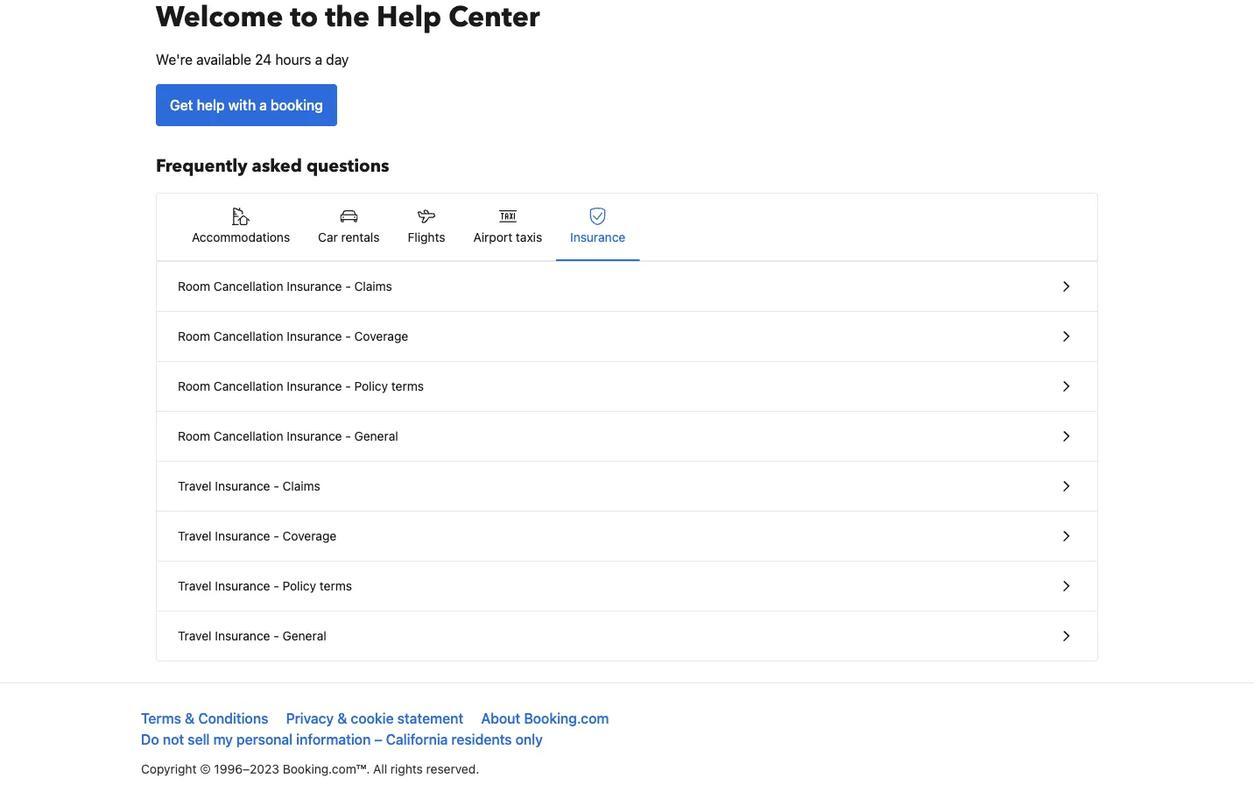 Task type: describe. For each thing, give the bounding box(es) containing it.
do
[[141, 731, 159, 748]]

sell
[[188, 731, 210, 748]]

–
[[374, 731, 383, 748]]

policy inside room cancellation insurance - policy terms button
[[354, 379, 388, 393]]

insurance inside room cancellation insurance - policy terms button
[[287, 379, 342, 393]]

room cancellation insurance - claims button
[[157, 262, 1098, 312]]

car rentals
[[318, 230, 380, 244]]

frequently
[[156, 154, 248, 178]]

privacy & cookie statement link
[[286, 710, 464, 727]]

- inside "button"
[[274, 529, 279, 543]]

- inside button
[[345, 379, 351, 393]]

california
[[386, 731, 448, 748]]

statement
[[397, 710, 464, 727]]

we're available 24 hours a day
[[156, 51, 349, 68]]

1 horizontal spatial a
[[315, 51, 322, 68]]

- down car rentals
[[345, 279, 351, 294]]

booking.com
[[524, 710, 609, 727]]

rights
[[391, 762, 423, 776]]

room cancellation insurance - coverage
[[178, 329, 409, 343]]

travel for travel insurance - claims
[[178, 479, 212, 493]]

travel insurance - general button
[[157, 612, 1098, 661]]

car
[[318, 230, 338, 244]]

insurance inside travel insurance - policy terms 'button'
[[215, 579, 270, 593]]

travel insurance - coverage
[[178, 529, 337, 543]]

room cancellation insurance - coverage button
[[157, 312, 1098, 362]]

policy inside travel insurance - policy terms 'button'
[[283, 579, 316, 593]]

cancellation for room cancellation insurance - general
[[214, 429, 284, 443]]

- down "travel insurance - policy terms"
[[274, 629, 279, 643]]

insurance inside room cancellation insurance - claims button
[[287, 279, 342, 294]]

travel for travel insurance - general
[[178, 629, 212, 643]]

- down room cancellation insurance - policy terms
[[345, 429, 351, 443]]

all
[[373, 762, 387, 776]]

questions
[[307, 154, 389, 178]]

travel for travel insurance - coverage
[[178, 529, 212, 543]]

only
[[516, 731, 543, 748]]

travel insurance - general
[[178, 629, 327, 643]]

©
[[200, 762, 211, 776]]

0 vertical spatial claims
[[354, 279, 392, 294]]

hours
[[275, 51, 311, 68]]

insurance inside travel insurance - claims button
[[215, 479, 270, 493]]

room cancellation insurance - general button
[[157, 412, 1098, 462]]

a inside button
[[260, 97, 267, 113]]

- inside "button"
[[345, 329, 351, 343]]

room for room cancellation insurance - general
[[178, 429, 210, 443]]

travel for travel insurance - policy terms
[[178, 579, 212, 593]]

conditions
[[198, 710, 268, 727]]

day
[[326, 51, 349, 68]]

coverage inside "button"
[[354, 329, 409, 343]]

my
[[213, 731, 233, 748]]

terms
[[141, 710, 181, 727]]

residents
[[452, 731, 512, 748]]

get help with a booking button
[[156, 84, 337, 126]]

1996–2023
[[214, 762, 279, 776]]

travel insurance - coverage button
[[157, 512, 1098, 562]]

airport taxis
[[474, 230, 542, 244]]

tab list containing accommodations
[[157, 194, 1098, 262]]

asked
[[252, 154, 302, 178]]

booking.com™.
[[283, 762, 370, 776]]

information
[[296, 731, 371, 748]]

terms & conditions
[[141, 710, 268, 727]]

airport taxis button
[[460, 194, 556, 260]]

terms inside 'button'
[[320, 579, 352, 593]]



Task type: vqa. For each thing, say whether or not it's contained in the screenshot.
your within "link"
no



Task type: locate. For each thing, give the bounding box(es) containing it.
travel insurance - claims button
[[157, 462, 1098, 512]]

1 horizontal spatial terms
[[391, 379, 424, 393]]

a right with
[[260, 97, 267, 113]]

& for privacy
[[338, 710, 347, 727]]

insurance inside room cancellation insurance - coverage "button"
[[287, 329, 342, 343]]

& up "do not sell my personal information – california residents only" link
[[338, 710, 347, 727]]

claims down the room cancellation insurance - general
[[283, 479, 321, 493]]

rentals
[[341, 230, 380, 244]]

1 vertical spatial terms
[[320, 579, 352, 593]]

terms & conditions link
[[141, 710, 268, 727]]

0 vertical spatial a
[[315, 51, 322, 68]]

4 room from the top
[[178, 429, 210, 443]]

room for room cancellation insurance - coverage
[[178, 329, 210, 343]]

cancellation for room cancellation insurance - coverage
[[214, 329, 284, 343]]

insurance inside the room cancellation insurance - general button
[[287, 429, 342, 443]]

4 travel from the top
[[178, 629, 212, 643]]

0 horizontal spatial coverage
[[283, 529, 337, 543]]

3 travel from the top
[[178, 579, 212, 593]]

policy
[[354, 379, 388, 393], [283, 579, 316, 593]]

travel insurance - policy terms
[[178, 579, 352, 593]]

travel up travel insurance - coverage
[[178, 479, 212, 493]]

not
[[163, 731, 184, 748]]

insurance up travel insurance - general
[[215, 579, 270, 593]]

claims down rentals on the top left of page
[[354, 279, 392, 294]]

insurance down "travel insurance - policy terms"
[[215, 629, 270, 643]]

booking
[[271, 97, 323, 113]]

coverage inside "button"
[[283, 529, 337, 543]]

travel
[[178, 479, 212, 493], [178, 529, 212, 543], [178, 579, 212, 593], [178, 629, 212, 643]]

1 horizontal spatial policy
[[354, 379, 388, 393]]

cancellation down room cancellation insurance - claims
[[214, 329, 284, 343]]

insurance inside "travel insurance - general" button
[[215, 629, 270, 643]]

terms
[[391, 379, 424, 393], [320, 579, 352, 593]]

2 & from the left
[[338, 710, 347, 727]]

copyright © 1996–2023 booking.com™. all rights reserved.
[[141, 762, 479, 776]]

1 & from the left
[[185, 710, 195, 727]]

insurance down car
[[287, 279, 342, 294]]

insurance up room cancellation insurance - policy terms
[[287, 329, 342, 343]]

room cancellation insurance - general
[[178, 429, 398, 443]]

we're
[[156, 51, 193, 68]]

travel inside 'button'
[[178, 579, 212, 593]]

0 horizontal spatial policy
[[283, 579, 316, 593]]

1 horizontal spatial coverage
[[354, 329, 409, 343]]

flights button
[[394, 194, 460, 260]]

1 travel from the top
[[178, 479, 212, 493]]

& up sell
[[185, 710, 195, 727]]

insurance button
[[556, 194, 640, 260]]

get help with a booking
[[170, 97, 323, 113]]

about
[[481, 710, 521, 727]]

2 travel from the top
[[178, 529, 212, 543]]

airport
[[474, 230, 513, 244]]

room inside button
[[178, 379, 210, 393]]

1 vertical spatial a
[[260, 97, 267, 113]]

flights
[[408, 230, 446, 244]]

0 horizontal spatial a
[[260, 97, 267, 113]]

1 cancellation from the top
[[214, 279, 284, 294]]

taxis
[[516, 230, 542, 244]]

travel up terms & conditions
[[178, 629, 212, 643]]

cancellation down accommodations in the left of the page
[[214, 279, 284, 294]]

travel insurance - claims
[[178, 479, 321, 493]]

- down travel insurance - coverage
[[274, 579, 279, 593]]

cancellation up the room cancellation insurance - general
[[214, 379, 284, 393]]

travel inside "button"
[[178, 529, 212, 543]]

- down the room cancellation insurance - general
[[274, 479, 279, 493]]

cookie
[[351, 710, 394, 727]]

room for room cancellation insurance - policy terms
[[178, 379, 210, 393]]

cancellation inside button
[[214, 379, 284, 393]]

4 cancellation from the top
[[214, 429, 284, 443]]

insurance up room cancellation insurance - claims button
[[571, 230, 626, 244]]

available
[[196, 51, 251, 68]]

room cancellation insurance - claims
[[178, 279, 392, 294]]

about booking.com do not sell my personal information – california residents only
[[141, 710, 609, 748]]

1 horizontal spatial &
[[338, 710, 347, 727]]

general
[[354, 429, 398, 443], [283, 629, 327, 643]]

insurance inside travel insurance - coverage "button"
[[215, 529, 270, 543]]

1 horizontal spatial claims
[[354, 279, 392, 294]]

insurance
[[571, 230, 626, 244], [287, 279, 342, 294], [287, 329, 342, 343], [287, 379, 342, 393], [287, 429, 342, 443], [215, 479, 270, 493], [215, 529, 270, 543], [215, 579, 270, 593], [215, 629, 270, 643]]

do not sell my personal information – california residents only link
[[141, 731, 543, 748]]

claims
[[354, 279, 392, 294], [283, 479, 321, 493]]

3 room from the top
[[178, 379, 210, 393]]

room inside "button"
[[178, 329, 210, 343]]

a left day at the top left
[[315, 51, 322, 68]]

reserved.
[[426, 762, 479, 776]]

0 horizontal spatial terms
[[320, 579, 352, 593]]

insurance inside insurance button
[[571, 230, 626, 244]]

1 vertical spatial claims
[[283, 479, 321, 493]]

room for room cancellation insurance - claims
[[178, 279, 210, 294]]

0 vertical spatial general
[[354, 429, 398, 443]]

room cancellation insurance - policy terms button
[[157, 362, 1098, 412]]

0 vertical spatial policy
[[354, 379, 388, 393]]

0 vertical spatial coverage
[[354, 329, 409, 343]]

- inside 'button'
[[274, 579, 279, 593]]

-
[[345, 279, 351, 294], [345, 329, 351, 343], [345, 379, 351, 393], [345, 429, 351, 443], [274, 479, 279, 493], [274, 529, 279, 543], [274, 579, 279, 593], [274, 629, 279, 643]]

cancellation for room cancellation insurance - policy terms
[[214, 379, 284, 393]]

cancellation up travel insurance - claims
[[214, 429, 284, 443]]

room cancellation insurance - policy terms
[[178, 379, 424, 393]]

privacy
[[286, 710, 334, 727]]

get
[[170, 97, 193, 113]]

accommodations
[[192, 230, 290, 244]]

cancellation inside "button"
[[214, 329, 284, 343]]

accommodations button
[[178, 194, 304, 260]]

copyright
[[141, 762, 197, 776]]

- down room cancellation insurance - coverage
[[345, 379, 351, 393]]

travel insurance - policy terms button
[[157, 562, 1098, 612]]

&
[[185, 710, 195, 727], [338, 710, 347, 727]]

travel down travel insurance - claims
[[178, 529, 212, 543]]

with
[[228, 97, 256, 113]]

cancellation
[[214, 279, 284, 294], [214, 329, 284, 343], [214, 379, 284, 393], [214, 429, 284, 443]]

0 horizontal spatial &
[[185, 710, 195, 727]]

tab list
[[157, 194, 1098, 262]]

24
[[255, 51, 272, 68]]

room
[[178, 279, 210, 294], [178, 329, 210, 343], [178, 379, 210, 393], [178, 429, 210, 443]]

2 room from the top
[[178, 329, 210, 343]]

help
[[197, 97, 225, 113]]

car rentals button
[[304, 194, 394, 260]]

terms inside button
[[391, 379, 424, 393]]

cancellation for room cancellation insurance - claims
[[214, 279, 284, 294]]

coverage
[[354, 329, 409, 343], [283, 529, 337, 543]]

1 vertical spatial general
[[283, 629, 327, 643]]

frequently asked questions
[[156, 154, 389, 178]]

a
[[315, 51, 322, 68], [260, 97, 267, 113]]

2 cancellation from the top
[[214, 329, 284, 343]]

0 horizontal spatial claims
[[283, 479, 321, 493]]

3 cancellation from the top
[[214, 379, 284, 393]]

privacy & cookie statement
[[286, 710, 464, 727]]

about booking.com link
[[481, 710, 609, 727]]

1 vertical spatial coverage
[[283, 529, 337, 543]]

insurance up travel insurance - coverage
[[215, 479, 270, 493]]

0 horizontal spatial general
[[283, 629, 327, 643]]

- up "travel insurance - policy terms"
[[274, 529, 279, 543]]

1 room from the top
[[178, 279, 210, 294]]

1 horizontal spatial general
[[354, 429, 398, 443]]

personal
[[237, 731, 293, 748]]

travel up travel insurance - general
[[178, 579, 212, 593]]

insurance down room cancellation insurance - coverage
[[287, 379, 342, 393]]

insurance down room cancellation insurance - policy terms
[[287, 429, 342, 443]]

1 vertical spatial policy
[[283, 579, 316, 593]]

0 vertical spatial terms
[[391, 379, 424, 393]]

insurance down travel insurance - claims
[[215, 529, 270, 543]]

- up room cancellation insurance - policy terms
[[345, 329, 351, 343]]

& for terms
[[185, 710, 195, 727]]



